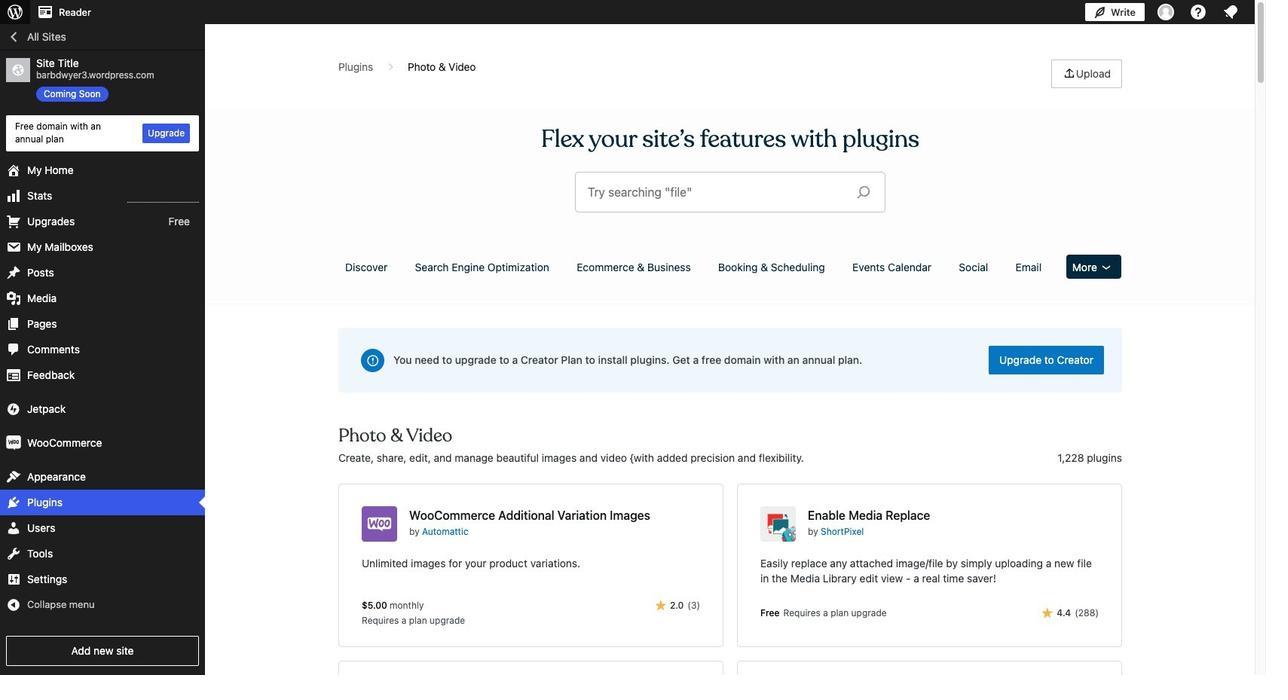 Task type: locate. For each thing, give the bounding box(es) containing it.
1 horizontal spatial plugin icon image
[[760, 506, 796, 542]]

None search field
[[576, 173, 885, 212]]

0 horizontal spatial plugin icon image
[[362, 506, 397, 542]]

plugin icon image
[[362, 506, 397, 542], [760, 506, 796, 542]]

main content
[[333, 60, 1127, 675]]

2 plugin icon image from the left
[[760, 506, 796, 542]]

1 vertical spatial img image
[[6, 435, 21, 450]]

0 vertical spatial img image
[[6, 401, 21, 416]]

img image
[[6, 401, 21, 416], [6, 435, 21, 450]]

2 img image from the top
[[6, 435, 21, 450]]

1 plugin icon image from the left
[[362, 506, 397, 542]]

my profile image
[[1158, 4, 1174, 20]]

open search image
[[845, 182, 883, 203]]



Task type: describe. For each thing, give the bounding box(es) containing it.
manage your notifications image
[[1222, 3, 1240, 21]]

Search search field
[[588, 173, 845, 212]]

help image
[[1189, 3, 1207, 21]]

1 img image from the top
[[6, 401, 21, 416]]

highest hourly views 0 image
[[127, 193, 199, 202]]

manage your sites image
[[6, 3, 24, 21]]



Task type: vqa. For each thing, say whether or not it's contained in the screenshot.
Help icon
yes



